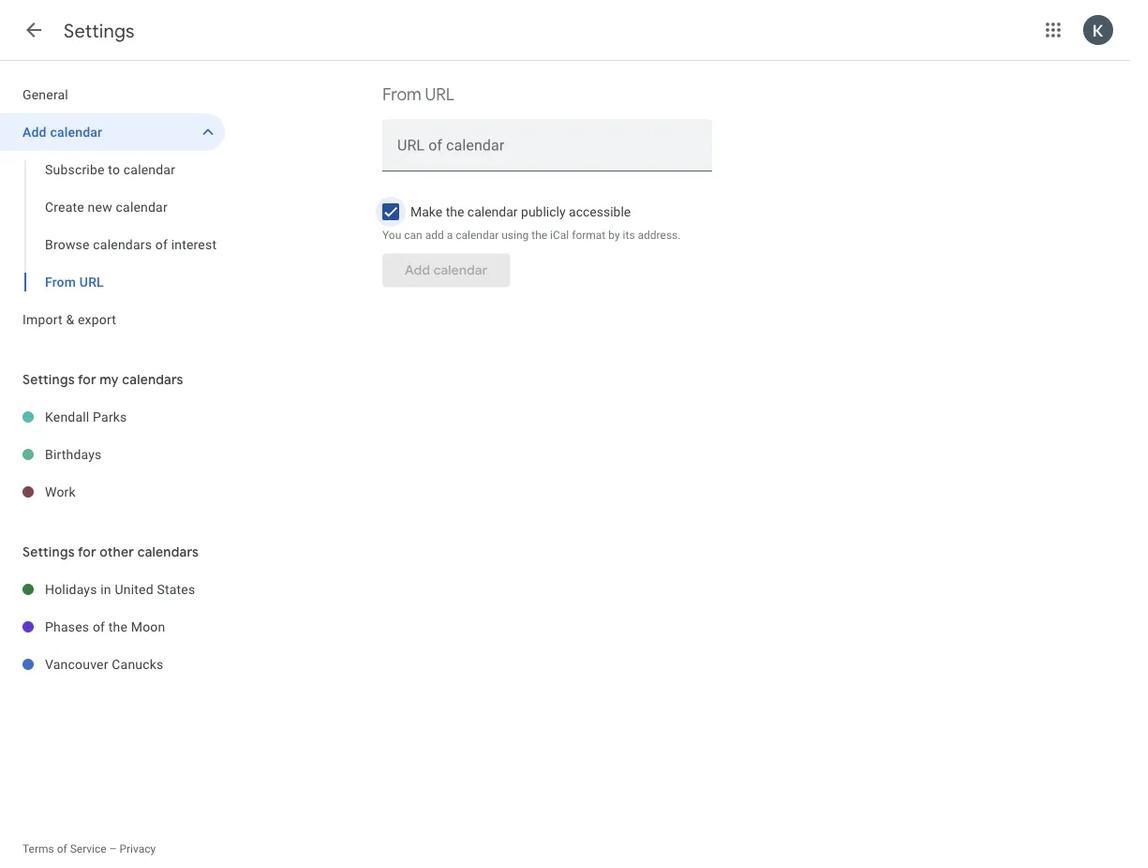 Task type: vqa. For each thing, say whether or not it's contained in the screenshot.
tree
yes



Task type: locate. For each thing, give the bounding box(es) containing it.
calendars up states
[[138, 544, 199, 561]]

0 vertical spatial from
[[383, 84, 422, 105]]

tree
[[0, 76, 225, 338]]

0 vertical spatial settings
[[64, 19, 135, 43]]

terms
[[23, 843, 54, 856]]

settings for my calendars tree
[[0, 398, 225, 511]]

of right terms
[[57, 843, 67, 856]]

settings right go back icon
[[64, 19, 135, 43]]

kendall
[[45, 409, 89, 425]]

you can add a calendar using the ical format by its address.
[[383, 229, 681, 242]]

make
[[411, 204, 443, 219]]

the
[[446, 204, 464, 219], [532, 229, 548, 242], [109, 619, 128, 635]]

2 vertical spatial of
[[57, 843, 67, 856]]

format
[[572, 229, 606, 242]]

settings
[[64, 19, 135, 43], [23, 371, 75, 388], [23, 544, 75, 561]]

1 for from the top
[[78, 371, 96, 388]]

of
[[155, 237, 168, 252], [93, 619, 105, 635], [57, 843, 67, 856]]

for for other
[[78, 544, 96, 561]]

holidays in united states link
[[45, 571, 225, 608]]

0 vertical spatial url
[[425, 84, 455, 105]]

calendars right my
[[122, 371, 183, 388]]

of inside tree
[[155, 237, 168, 252]]

add
[[23, 124, 47, 140]]

the left ical
[[532, 229, 548, 242]]

import & export
[[23, 312, 116, 327]]

calendar
[[50, 124, 102, 140], [124, 162, 175, 177], [116, 199, 168, 215], [468, 204, 518, 219], [456, 229, 499, 242]]

calendar inside "tree item"
[[50, 124, 102, 140]]

vancouver canucks tree item
[[0, 646, 225, 683]]

1 vertical spatial of
[[93, 619, 105, 635]]

calendars
[[93, 237, 152, 252], [122, 371, 183, 388], [138, 544, 199, 561]]

settings up "holidays"
[[23, 544, 75, 561]]

0 vertical spatial of
[[155, 237, 168, 252]]

0 vertical spatial the
[[446, 204, 464, 219]]

0 horizontal spatial from url
[[45, 274, 104, 290]]

canucks
[[112, 657, 164, 672]]

subscribe to calendar
[[45, 162, 175, 177]]

parks
[[93, 409, 127, 425]]

using
[[502, 229, 529, 242]]

create new calendar
[[45, 199, 168, 215]]

1 vertical spatial the
[[532, 229, 548, 242]]

add calendar tree item
[[0, 113, 225, 151]]

calendar up subscribe
[[50, 124, 102, 140]]

work tree item
[[0, 473, 225, 511]]

group
[[0, 151, 225, 301]]

1 vertical spatial settings
[[23, 371, 75, 388]]

2 for from the top
[[78, 544, 96, 561]]

1 vertical spatial url
[[80, 274, 104, 290]]

0 vertical spatial calendars
[[93, 237, 152, 252]]

for left other
[[78, 544, 96, 561]]

for for my
[[78, 371, 96, 388]]

1 horizontal spatial url
[[425, 84, 455, 105]]

privacy link
[[120, 843, 156, 856]]

calendar for create new calendar
[[116, 199, 168, 215]]

tree containing general
[[0, 76, 225, 338]]

add
[[425, 229, 444, 242]]

1 horizontal spatial of
[[93, 619, 105, 635]]

calendars for other
[[138, 544, 199, 561]]

None text field
[[398, 138, 698, 165]]

from url
[[383, 84, 455, 105], [45, 274, 104, 290]]

2 horizontal spatial of
[[155, 237, 168, 252]]

1 vertical spatial calendars
[[122, 371, 183, 388]]

calendar for subscribe to calendar
[[124, 162, 175, 177]]

calendars for my
[[122, 371, 183, 388]]

2 vertical spatial calendars
[[138, 544, 199, 561]]

can
[[404, 229, 423, 242]]

from
[[383, 84, 422, 105], [45, 274, 76, 290]]

kendall parks
[[45, 409, 127, 425]]

for left my
[[78, 371, 96, 388]]

in
[[101, 582, 111, 597]]

0 horizontal spatial the
[[109, 619, 128, 635]]

terms of service – privacy
[[23, 843, 156, 856]]

vancouver canucks link
[[45, 646, 225, 683]]

of right phases
[[93, 619, 105, 635]]

the up a
[[446, 204, 464, 219]]

settings for settings for other calendars
[[23, 544, 75, 561]]

address.
[[638, 229, 681, 242]]

&
[[66, 312, 74, 327]]

2 vertical spatial the
[[109, 619, 128, 635]]

1 vertical spatial for
[[78, 544, 96, 561]]

privacy
[[120, 843, 156, 856]]

united
[[115, 582, 154, 597]]

phases of the moon tree item
[[0, 608, 225, 646]]

for
[[78, 371, 96, 388], [78, 544, 96, 561]]

1 vertical spatial from url
[[45, 274, 104, 290]]

birthdays tree item
[[0, 436, 225, 473]]

the inside tree item
[[109, 619, 128, 635]]

settings up the kendall
[[23, 371, 75, 388]]

2 vertical spatial settings
[[23, 544, 75, 561]]

0 horizontal spatial from
[[45, 274, 76, 290]]

holidays in united states
[[45, 582, 195, 597]]

calendars down create new calendar
[[93, 237, 152, 252]]

1 horizontal spatial the
[[446, 204, 464, 219]]

phases of the moon link
[[45, 608, 225, 646]]

calendars inside tree
[[93, 237, 152, 252]]

of inside phases of the moon link
[[93, 619, 105, 635]]

my
[[100, 371, 119, 388]]

0 vertical spatial for
[[78, 371, 96, 388]]

0 horizontal spatial url
[[80, 274, 104, 290]]

vancouver canucks
[[45, 657, 164, 672]]

calendar up using
[[468, 204, 518, 219]]

calendar right to
[[124, 162, 175, 177]]

0 vertical spatial from url
[[383, 84, 455, 105]]

settings for other calendars tree
[[0, 571, 225, 683]]

calendar up "browse calendars of interest"
[[116, 199, 168, 215]]

moon
[[131, 619, 165, 635]]

url
[[425, 84, 455, 105], [80, 274, 104, 290]]

0 horizontal spatial of
[[57, 843, 67, 856]]

go back image
[[23, 19, 45, 41]]

1 vertical spatial from
[[45, 274, 76, 290]]

the left moon
[[109, 619, 128, 635]]

settings for my calendars
[[23, 371, 183, 388]]

of left interest
[[155, 237, 168, 252]]

service
[[70, 843, 107, 856]]

1 horizontal spatial from url
[[383, 84, 455, 105]]

calendar for make the calendar publicly accessible
[[468, 204, 518, 219]]

holidays in united states tree item
[[0, 571, 225, 608]]

create
[[45, 199, 84, 215]]

from inside tree
[[45, 274, 76, 290]]



Task type: describe. For each thing, give the bounding box(es) containing it.
work link
[[45, 473, 225, 511]]

birthdays link
[[45, 436, 225, 473]]

work
[[45, 484, 76, 500]]

subscribe
[[45, 162, 105, 177]]

phases of the moon
[[45, 619, 165, 635]]

states
[[157, 582, 195, 597]]

vancouver
[[45, 657, 108, 672]]

by
[[609, 229, 620, 242]]

group containing subscribe to calendar
[[0, 151, 225, 301]]

birthdays
[[45, 447, 102, 462]]

of for –
[[57, 843, 67, 856]]

ical
[[550, 229, 569, 242]]

to
[[108, 162, 120, 177]]

publicly
[[521, 204, 566, 219]]

a
[[447, 229, 453, 242]]

interest
[[171, 237, 217, 252]]

its
[[623, 229, 635, 242]]

settings for settings
[[64, 19, 135, 43]]

export
[[78, 312, 116, 327]]

2 horizontal spatial the
[[532, 229, 548, 242]]

1 horizontal spatial from
[[383, 84, 422, 105]]

accessible
[[569, 204, 631, 219]]

browse calendars of interest
[[45, 237, 217, 252]]

of for moon
[[93, 619, 105, 635]]

add calendar
[[23, 124, 102, 140]]

settings for settings for my calendars
[[23, 371, 75, 388]]

calendar right a
[[456, 229, 499, 242]]

–
[[109, 843, 117, 856]]

new
[[88, 199, 112, 215]]

holidays
[[45, 582, 97, 597]]

browse
[[45, 237, 90, 252]]

settings heading
[[64, 19, 135, 43]]

import
[[23, 312, 63, 327]]

terms of service link
[[23, 843, 107, 856]]

you
[[383, 229, 402, 242]]

general
[[23, 87, 68, 102]]

make the calendar publicly accessible
[[411, 204, 631, 219]]

other
[[100, 544, 134, 561]]

kendall parks tree item
[[0, 398, 225, 436]]

phases
[[45, 619, 89, 635]]

settings for other calendars
[[23, 544, 199, 561]]



